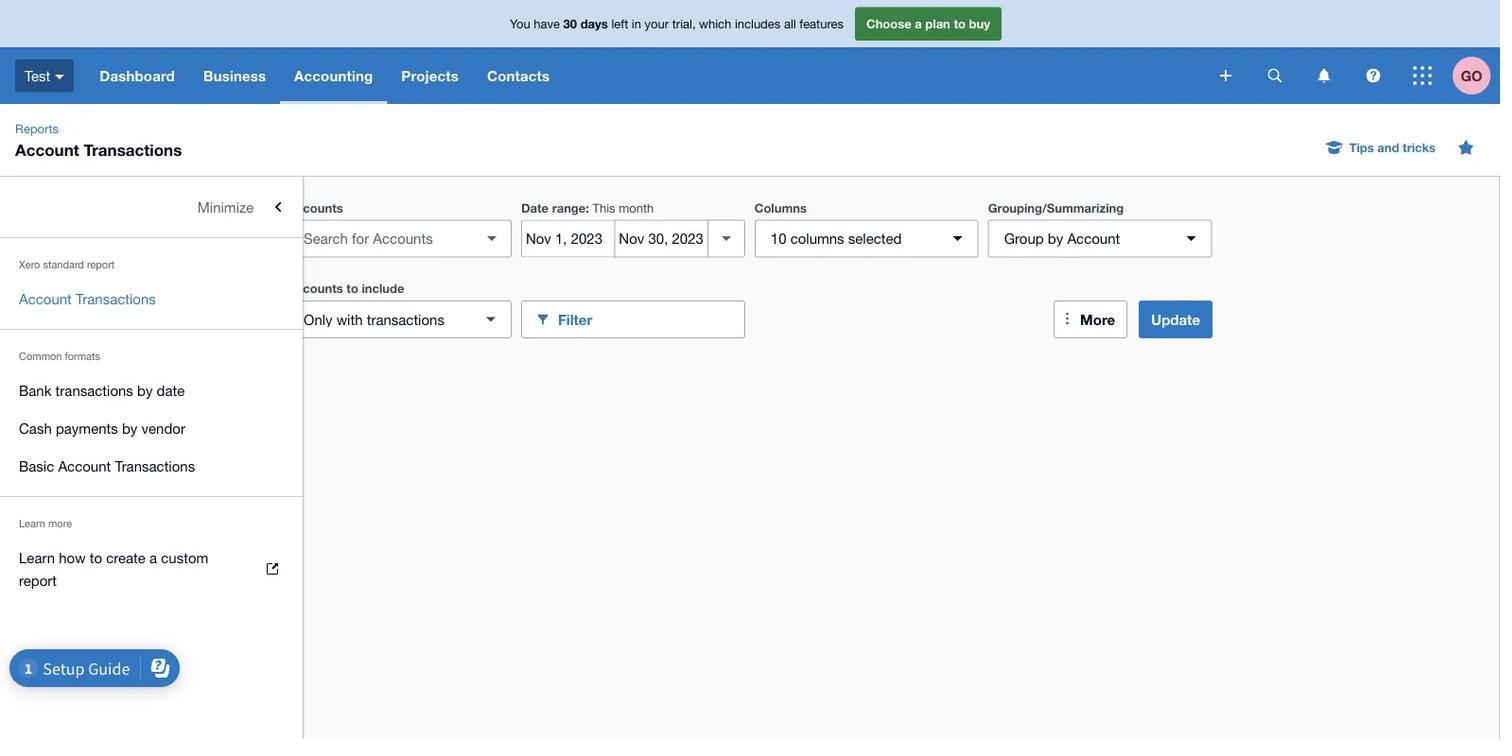 Task type: locate. For each thing, give the bounding box(es) containing it.
selected
[[849, 230, 902, 247]]

None field
[[288, 220, 512, 258]]

learn for learn how to create a custom report
[[19, 550, 55, 566]]

0 vertical spatial report
[[87, 259, 115, 271]]

by
[[1048, 230, 1064, 247], [137, 382, 153, 399], [122, 420, 138, 437]]

learn inside learn how to create a custom report
[[19, 550, 55, 566]]

accounts
[[288, 201, 343, 215], [288, 281, 343, 296]]

svg image
[[1319, 69, 1331, 83]]

bank transactions by date
[[19, 382, 185, 399]]

1 vertical spatial a
[[150, 550, 157, 566]]

a
[[915, 16, 922, 31], [150, 550, 157, 566]]

have
[[534, 16, 560, 31]]

account inside reports account transactions
[[15, 140, 79, 159]]

banner containing dashboard
[[0, 0, 1501, 104]]

group by account
[[1005, 230, 1121, 247]]

transactions down 'xero standard report'
[[76, 290, 156, 307]]

1 vertical spatial report
[[19, 572, 57, 589]]

projects button
[[387, 47, 473, 104]]

account
[[15, 140, 79, 159], [1068, 230, 1121, 247], [19, 290, 72, 307], [58, 458, 111, 475]]

learn down learn more
[[19, 550, 55, 566]]

transactions
[[84, 140, 182, 159], [76, 290, 156, 307], [115, 458, 195, 475]]

report
[[87, 259, 115, 271], [19, 572, 57, 589]]

which
[[699, 16, 732, 31]]

account down reports link
[[15, 140, 79, 159]]

learn left more
[[19, 518, 45, 530]]

to
[[954, 16, 966, 31], [347, 281, 358, 296], [90, 550, 102, 566]]

only with transactions button
[[288, 301, 512, 339]]

accounting
[[294, 67, 373, 84]]

transactions inside reports account transactions
[[84, 140, 182, 159]]

learn how to create a custom report link
[[0, 539, 303, 600]]

1 horizontal spatial to
[[347, 281, 358, 296]]

accounts up search for accounts "text field"
[[288, 201, 343, 215]]

range
[[552, 201, 586, 215]]

2 vertical spatial to
[[90, 550, 102, 566]]

transactions up minimize button at the top left
[[84, 140, 182, 159]]

banner
[[0, 0, 1501, 104]]

2 horizontal spatial to
[[954, 16, 966, 31]]

bank transactions by date link
[[0, 372, 303, 410]]

reports link
[[8, 119, 66, 138]]

1 horizontal spatial report
[[87, 259, 115, 271]]

filter
[[558, 311, 593, 328]]

0 vertical spatial learn
[[19, 518, 45, 530]]

1 horizontal spatial a
[[915, 16, 922, 31]]

group by account button
[[988, 220, 1213, 258]]

0 horizontal spatial a
[[150, 550, 157, 566]]

xero
[[19, 259, 40, 271]]

transactions for reports account transactions
[[84, 140, 182, 159]]

cash
[[19, 420, 52, 437]]

and
[[1378, 140, 1400, 155]]

1 vertical spatial accounts
[[288, 281, 343, 296]]

report down learn more
[[19, 572, 57, 589]]

transactions down include
[[367, 311, 445, 328]]

date
[[157, 382, 185, 399]]

tricks
[[1403, 140, 1436, 155]]

you have 30 days left in your trial, which includes all features
[[510, 16, 844, 31]]

by down grouping/summarizing on the right of page
[[1048, 230, 1064, 247]]

contacts
[[487, 67, 550, 84]]

bank
[[19, 382, 52, 399]]

learn for learn more
[[19, 518, 45, 530]]

more
[[1081, 311, 1116, 328]]

create
[[106, 550, 146, 566]]

more button
[[1054, 301, 1128, 339]]

1 horizontal spatial transactions
[[367, 311, 445, 328]]

0 horizontal spatial to
[[90, 550, 102, 566]]

:
[[586, 201, 589, 215]]

minimize button
[[0, 188, 303, 226]]

0 horizontal spatial transactions
[[55, 382, 133, 399]]

to left buy
[[954, 16, 966, 31]]

a right create
[[150, 550, 157, 566]]

1 learn from the top
[[19, 518, 45, 530]]

learn
[[19, 518, 45, 530], [19, 550, 55, 566]]

by for vendor
[[122, 420, 138, 437]]

1 vertical spatial to
[[347, 281, 358, 296]]

navigation containing dashboard
[[85, 47, 1207, 104]]

accounts for accounts to include
[[288, 281, 343, 296]]

2 vertical spatial transactions
[[115, 458, 195, 475]]

svg image
[[1414, 66, 1433, 85], [1268, 69, 1283, 83], [1367, 69, 1381, 83], [1221, 70, 1232, 81], [55, 75, 65, 79]]

0 vertical spatial accounts
[[288, 201, 343, 215]]

go button
[[1453, 47, 1501, 104]]

account down xero
[[19, 290, 72, 307]]

report up the account transactions
[[87, 259, 115, 271]]

2 learn from the top
[[19, 550, 55, 566]]

account down grouping/summarizing on the right of page
[[1068, 230, 1121, 247]]

1 accounts from the top
[[288, 201, 343, 215]]

1 vertical spatial by
[[137, 382, 153, 399]]

transactions inside popup button
[[367, 311, 445, 328]]

navigation
[[85, 47, 1207, 104]]

2 accounts from the top
[[288, 281, 343, 296]]

0 vertical spatial to
[[954, 16, 966, 31]]

Select end date field
[[615, 221, 708, 257]]

2 vertical spatial by
[[122, 420, 138, 437]]

accounts to include
[[288, 281, 404, 296]]

xero standard report
[[19, 259, 115, 271]]

columns
[[755, 201, 807, 215]]

by left vendor
[[122, 420, 138, 437]]

30
[[564, 16, 577, 31]]

0 vertical spatial transactions
[[367, 311, 445, 328]]

to inside banner
[[954, 16, 966, 31]]

transactions
[[367, 311, 445, 328], [55, 382, 133, 399]]

1 vertical spatial learn
[[19, 550, 55, 566]]

to inside learn how to create a custom report
[[90, 550, 102, 566]]

features
[[800, 16, 844, 31]]

by left date in the bottom left of the page
[[137, 382, 153, 399]]

a inside banner
[[915, 16, 922, 31]]

transactions down cash payments by vendor link
[[115, 458, 195, 475]]

choose
[[867, 16, 912, 31]]

plan
[[926, 16, 951, 31]]

tips
[[1350, 140, 1375, 155]]

cash payments by vendor
[[19, 420, 185, 437]]

projects
[[401, 67, 459, 84]]

to left include
[[347, 281, 358, 296]]

payments
[[56, 420, 118, 437]]

navigation inside banner
[[85, 47, 1207, 104]]

accounts up only
[[288, 281, 343, 296]]

by for date
[[137, 382, 153, 399]]

to right how
[[90, 550, 102, 566]]

0 vertical spatial transactions
[[84, 140, 182, 159]]

with
[[337, 311, 363, 328]]

0 horizontal spatial report
[[19, 572, 57, 589]]

remove from favorites image
[[1448, 129, 1486, 167]]

update
[[1152, 311, 1201, 328]]

by inside popup button
[[1048, 230, 1064, 247]]

a left plan
[[915, 16, 922, 31]]

in
[[632, 16, 641, 31]]

0 vertical spatial by
[[1048, 230, 1064, 247]]

a inside learn how to create a custom report
[[150, 550, 157, 566]]

contacts button
[[473, 47, 564, 104]]

0 vertical spatial a
[[915, 16, 922, 31]]

common
[[19, 351, 62, 363]]

transactions down formats on the top left of the page
[[55, 382, 133, 399]]



Task type: describe. For each thing, give the bounding box(es) containing it.
transactions for basic account transactions
[[115, 458, 195, 475]]

this
[[593, 201, 616, 215]]

choose a plan to buy
[[867, 16, 991, 31]]

tips and tricks
[[1350, 140, 1436, 155]]

account transactions
[[19, 290, 156, 307]]

test
[[25, 67, 50, 84]]

basic account transactions link
[[0, 448, 303, 485]]

business
[[203, 67, 266, 84]]

business button
[[189, 47, 280, 104]]

10 columns selected
[[771, 230, 902, 247]]

standard
[[43, 259, 84, 271]]

Search for Accounts text field
[[289, 221, 477, 257]]

buy
[[969, 16, 991, 31]]

dashboard
[[100, 67, 175, 84]]

account inside popup button
[[1068, 230, 1121, 247]]

month
[[619, 201, 654, 215]]

basic account transactions
[[19, 458, 195, 475]]

date range : this month
[[521, 201, 654, 215]]

grouping/summarizing
[[988, 201, 1124, 215]]

go
[[1461, 67, 1483, 84]]

left
[[612, 16, 628, 31]]

1 vertical spatial transactions
[[76, 290, 156, 307]]

tips and tricks button
[[1316, 132, 1448, 163]]

trial,
[[672, 16, 696, 31]]

reports
[[15, 121, 59, 136]]

only
[[304, 311, 333, 328]]

learn how to create a custom report
[[19, 550, 208, 589]]

dashboard link
[[85, 47, 189, 104]]

filter button
[[521, 301, 745, 339]]

includes
[[735, 16, 781, 31]]

list of convenience dates image
[[708, 220, 745, 258]]

days
[[581, 16, 608, 31]]

your
[[645, 16, 669, 31]]

you
[[510, 16, 531, 31]]

include
[[362, 281, 404, 296]]

group
[[1005, 230, 1044, 247]]

more
[[48, 518, 72, 530]]

formats
[[65, 351, 100, 363]]

date
[[521, 201, 549, 215]]

cash payments by vendor link
[[0, 410, 303, 448]]

accounts for accounts
[[288, 201, 343, 215]]

account transactions link
[[0, 280, 303, 318]]

vendor
[[141, 420, 185, 437]]

custom
[[161, 550, 208, 566]]

only with transactions
[[304, 311, 445, 328]]

basic
[[19, 458, 54, 475]]

common formats
[[19, 351, 100, 363]]

test button
[[0, 47, 85, 104]]

account down payments
[[58, 458, 111, 475]]

1 vertical spatial transactions
[[55, 382, 133, 399]]

columns
[[791, 230, 845, 247]]

open image
[[473, 220, 511, 258]]

accounting button
[[280, 47, 387, 104]]

reports account transactions
[[15, 121, 182, 159]]

Select start date field
[[522, 221, 614, 257]]

svg image inside test popup button
[[55, 75, 65, 79]]

learn more
[[19, 518, 72, 530]]

minimize
[[198, 199, 254, 215]]

10
[[771, 230, 787, 247]]

report inside learn how to create a custom report
[[19, 572, 57, 589]]

update button
[[1139, 301, 1213, 339]]

how
[[59, 550, 86, 566]]

all
[[784, 16, 796, 31]]



Task type: vqa. For each thing, say whether or not it's contained in the screenshot.
third the 14 from the bottom
no



